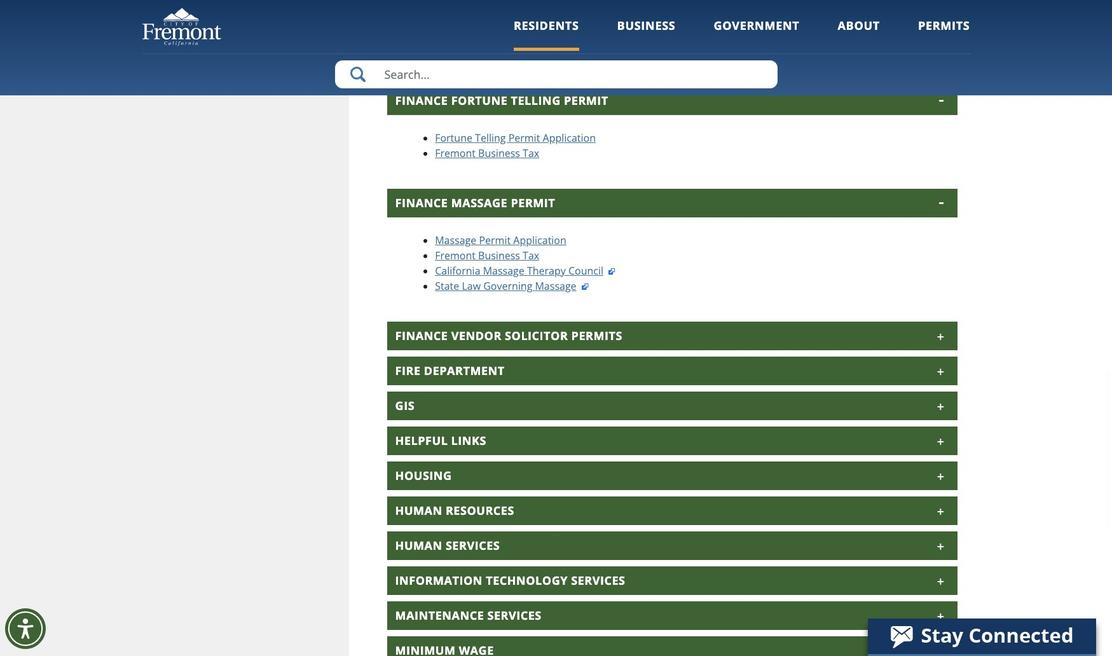 Task type: vqa. For each thing, say whether or not it's contained in the screenshot.
finance to the bottom
yes



Task type: describe. For each thing, give the bounding box(es) containing it.
nonprofit organization gambling fundraiser registration link
[[435, 29, 719, 43]]

1 vertical spatial services
[[571, 573, 625, 588]]

government link
[[714, 18, 800, 51]]

lotteries
[[541, 44, 582, 58]]

organization
[[484, 29, 545, 43]]

fortune telling permit application link
[[435, 131, 596, 145]]

about
[[838, 18, 880, 33]]

permit inside massage permit application fremont business tax california massage therapy council state law governing massage
[[479, 233, 511, 247]]

human for human services
[[395, 538, 442, 553]]

business inside fortune telling permit application fremont business tax
[[478, 146, 520, 160]]

0 horizontal spatial permits
[[571, 328, 623, 343]]

helpful
[[395, 433, 448, 448]]

governing inside massage permit application fremont business tax california massage therapy council state law governing massage
[[483, 279, 532, 293]]

maintenance services
[[395, 608, 542, 623]]

fremont business tax link for massage
[[435, 249, 539, 263]]

information technology services
[[395, 573, 625, 588]]

massage up state law governing massage link
[[483, 264, 525, 278]]

vendor
[[451, 328, 502, 343]]

massage permit application link
[[435, 233, 566, 247]]

application inside massage permit application fremont business tax california massage therapy council state law governing massage
[[513, 233, 566, 247]]

fire department
[[395, 363, 505, 378]]

therapy
[[527, 264, 566, 278]]

0 vertical spatial business
[[617, 18, 676, 33]]

finance fortune telling permit
[[395, 93, 608, 108]]

housing
[[395, 468, 452, 483]]

finance for finance fortune telling permit
[[395, 93, 448, 108]]

human resources
[[395, 503, 514, 518]]

stay connected image
[[868, 619, 1095, 654]]

permit up massage permit application link
[[511, 195, 555, 210]]

government
[[714, 18, 800, 33]]

law inside massage permit application fremont business tax california massage therapy council state law governing massage
[[462, 279, 481, 293]]

council
[[568, 264, 603, 278]]

state law governing massage link
[[435, 279, 589, 293]]

fundraising
[[587, 13, 643, 27]]

california massage therapy council link
[[435, 264, 616, 278]]

code
[[462, 44, 486, 58]]

solicitor
[[505, 328, 568, 343]]

massage permit application fremont business tax california massage therapy council state law governing massage
[[435, 233, 603, 293]]

maintenance
[[395, 608, 484, 623]]

finance for finance massage permit
[[395, 195, 448, 210]]

tax inside massage permit application fremont business tax california massage therapy council state law governing massage
[[523, 249, 539, 263]]

fortune inside fortune telling permit application fremont business tax
[[435, 131, 472, 145]]

nonprofit
[[435, 29, 481, 43]]

massage down therapy
[[535, 279, 577, 293]]

human services
[[395, 538, 500, 553]]



Task type: locate. For each thing, give the bounding box(es) containing it.
state up nonprofit
[[435, 13, 459, 27]]

business inside massage permit application fremont business tax california massage therapy council state law governing massage
[[478, 249, 520, 263]]

state down california
[[435, 279, 459, 293]]

1 vertical spatial permits
[[571, 328, 623, 343]]

links
[[451, 433, 486, 448]]

california
[[435, 264, 480, 278]]

tax
[[523, 146, 539, 160], [523, 249, 539, 263]]

1 vertical spatial tax
[[523, 249, 539, 263]]

services
[[446, 538, 500, 553], [571, 573, 625, 588], [487, 608, 542, 623]]

1 vertical spatial state
[[435, 44, 459, 58]]

1 human from the top
[[395, 503, 442, 518]]

2 fremont business tax link from the top
[[435, 249, 539, 263]]

1 tax from the top
[[523, 146, 539, 160]]

application
[[543, 131, 596, 145], [513, 233, 566, 247]]

governing down organization
[[489, 44, 538, 58]]

fire
[[395, 363, 421, 378]]

massage up california
[[435, 233, 476, 247]]

fremont
[[435, 146, 476, 160], [435, 249, 476, 263]]

0 vertical spatial state
[[435, 13, 459, 27]]

about link
[[838, 18, 880, 51]]

2 vertical spatial state
[[435, 279, 459, 293]]

fremont up the finance massage permit
[[435, 146, 476, 160]]

0 vertical spatial tax
[[523, 146, 539, 160]]

governing
[[483, 13, 532, 27], [489, 44, 538, 58], [483, 279, 532, 293]]

0 vertical spatial fremont
[[435, 146, 476, 160]]

tax down fortune telling permit application link
[[523, 146, 539, 160]]

1 vertical spatial application
[[513, 233, 566, 247]]

tax up california massage therapy council link
[[523, 249, 539, 263]]

fremont business tax link down fortune telling permit application link
[[435, 146, 539, 160]]

governing down california massage therapy council link
[[483, 279, 532, 293]]

state law governing non-profit fundraising nonprofit organization gambling fundraiser registration state code governing lotteries
[[435, 13, 706, 58]]

fremont inside fortune telling permit application fremont business tax
[[435, 146, 476, 160]]

1 vertical spatial telling
[[475, 131, 506, 145]]

telling inside fortune telling permit application fremont business tax
[[475, 131, 506, 145]]

telling down finance fortune telling permit
[[475, 131, 506, 145]]

massage up massage permit application link
[[451, 195, 508, 210]]

1 vertical spatial business
[[478, 146, 520, 160]]

finance for finance vendor solicitor permits
[[395, 328, 448, 343]]

fremont inside massage permit application fremont business tax california massage therapy council state law governing massage
[[435, 249, 476, 263]]

permit
[[564, 93, 608, 108], [509, 131, 540, 145], [511, 195, 555, 210], [479, 233, 511, 247]]

2 tax from the top
[[523, 249, 539, 263]]

3 finance from the top
[[395, 328, 448, 343]]

fundraiser
[[596, 29, 647, 43]]

law inside state law governing non-profit fundraising nonprofit organization gambling fundraiser registration state code governing lotteries
[[462, 13, 481, 27]]

department
[[424, 363, 505, 378]]

human
[[395, 503, 442, 518], [395, 538, 442, 553]]

2 vertical spatial business
[[478, 249, 520, 263]]

fremont business tax link
[[435, 146, 539, 160], [435, 249, 539, 263]]

permit down search text box
[[564, 93, 608, 108]]

information
[[395, 573, 483, 588]]

profit
[[558, 13, 584, 27]]

state
[[435, 13, 459, 27], [435, 44, 459, 58], [435, 279, 459, 293]]

business link
[[617, 18, 676, 51]]

0 vertical spatial law
[[462, 13, 481, 27]]

2 human from the top
[[395, 538, 442, 553]]

fortune
[[451, 93, 508, 108], [435, 131, 472, 145]]

human for human resources
[[395, 503, 442, 518]]

state law governing non-profit fundraising link
[[435, 13, 655, 27]]

technology
[[486, 573, 568, 588]]

0 vertical spatial telling
[[511, 93, 561, 108]]

Search text field
[[335, 60, 777, 88]]

finance vendor solicitor permits
[[395, 328, 623, 343]]

law
[[462, 13, 481, 27], [462, 279, 481, 293]]

governing up organization
[[483, 13, 532, 27]]

0 vertical spatial services
[[446, 538, 500, 553]]

law down california
[[462, 279, 481, 293]]

fortune down finance fortune telling permit
[[435, 131, 472, 145]]

1 horizontal spatial telling
[[511, 93, 561, 108]]

residents
[[514, 18, 579, 33]]

human down housing
[[395, 503, 442, 518]]

fremont business tax link down massage permit application link
[[435, 249, 539, 263]]

2 vertical spatial services
[[487, 608, 542, 623]]

1 finance from the top
[[395, 93, 448, 108]]

2 law from the top
[[462, 279, 481, 293]]

human up the information
[[395, 538, 442, 553]]

2 state from the top
[[435, 44, 459, 58]]

services for maintenance services
[[487, 608, 542, 623]]

0 vertical spatial fortune
[[451, 93, 508, 108]]

3 state from the top
[[435, 279, 459, 293]]

1 law from the top
[[462, 13, 481, 27]]

permit down finance fortune telling permit
[[509, 131, 540, 145]]

2 finance from the top
[[395, 195, 448, 210]]

1 vertical spatial governing
[[489, 44, 538, 58]]

permit down the finance massage permit
[[479, 233, 511, 247]]

telling
[[511, 93, 561, 108], [475, 131, 506, 145]]

state down nonprofit
[[435, 44, 459, 58]]

massage
[[451, 195, 508, 210], [435, 233, 476, 247], [483, 264, 525, 278], [535, 279, 577, 293]]

0 vertical spatial application
[[543, 131, 596, 145]]

finance massage permit
[[395, 195, 555, 210]]

permits
[[918, 18, 970, 33], [571, 328, 623, 343]]

permits link
[[918, 18, 970, 51]]

telling down search text box
[[511, 93, 561, 108]]

2 vertical spatial finance
[[395, 328, 448, 343]]

1 vertical spatial finance
[[395, 195, 448, 210]]

1 fremont from the top
[[435, 146, 476, 160]]

1 vertical spatial law
[[462, 279, 481, 293]]

tax inside fortune telling permit application fremont business tax
[[523, 146, 539, 160]]

law up nonprofit
[[462, 13, 481, 27]]

0 vertical spatial permits
[[918, 18, 970, 33]]

1 vertical spatial human
[[395, 538, 442, 553]]

2 vertical spatial governing
[[483, 279, 532, 293]]

state inside massage permit application fremont business tax california massage therapy council state law governing massage
[[435, 279, 459, 293]]

state code governing lotteries link
[[435, 44, 595, 58]]

fremont up california
[[435, 249, 476, 263]]

registration
[[650, 29, 706, 43]]

0 vertical spatial governing
[[483, 13, 532, 27]]

finance
[[395, 93, 448, 108], [395, 195, 448, 210], [395, 328, 448, 343]]

1 vertical spatial fremont
[[435, 249, 476, 263]]

permit inside fortune telling permit application fremont business tax
[[509, 131, 540, 145]]

non-
[[535, 13, 558, 27]]

0 vertical spatial human
[[395, 503, 442, 518]]

services for human services
[[446, 538, 500, 553]]

1 state from the top
[[435, 13, 459, 27]]

1 fremont business tax link from the top
[[435, 146, 539, 160]]

gambling
[[548, 29, 593, 43]]

1 vertical spatial fortune
[[435, 131, 472, 145]]

fortune telling permit application fremont business tax
[[435, 131, 596, 160]]

1 vertical spatial fremont business tax link
[[435, 249, 539, 263]]

application inside fortune telling permit application fremont business tax
[[543, 131, 596, 145]]

residents link
[[514, 18, 579, 51]]

2 fremont from the top
[[435, 249, 476, 263]]

1 horizontal spatial permits
[[918, 18, 970, 33]]

0 vertical spatial fremont business tax link
[[435, 146, 539, 160]]

business
[[617, 18, 676, 33], [478, 146, 520, 160], [478, 249, 520, 263]]

fremont business tax link for fortune
[[435, 146, 539, 160]]

helpful links
[[395, 433, 486, 448]]

0 vertical spatial finance
[[395, 93, 448, 108]]

gis
[[395, 398, 415, 413]]

0 horizontal spatial telling
[[475, 131, 506, 145]]

fortune down code
[[451, 93, 508, 108]]

resources
[[446, 503, 514, 518]]



